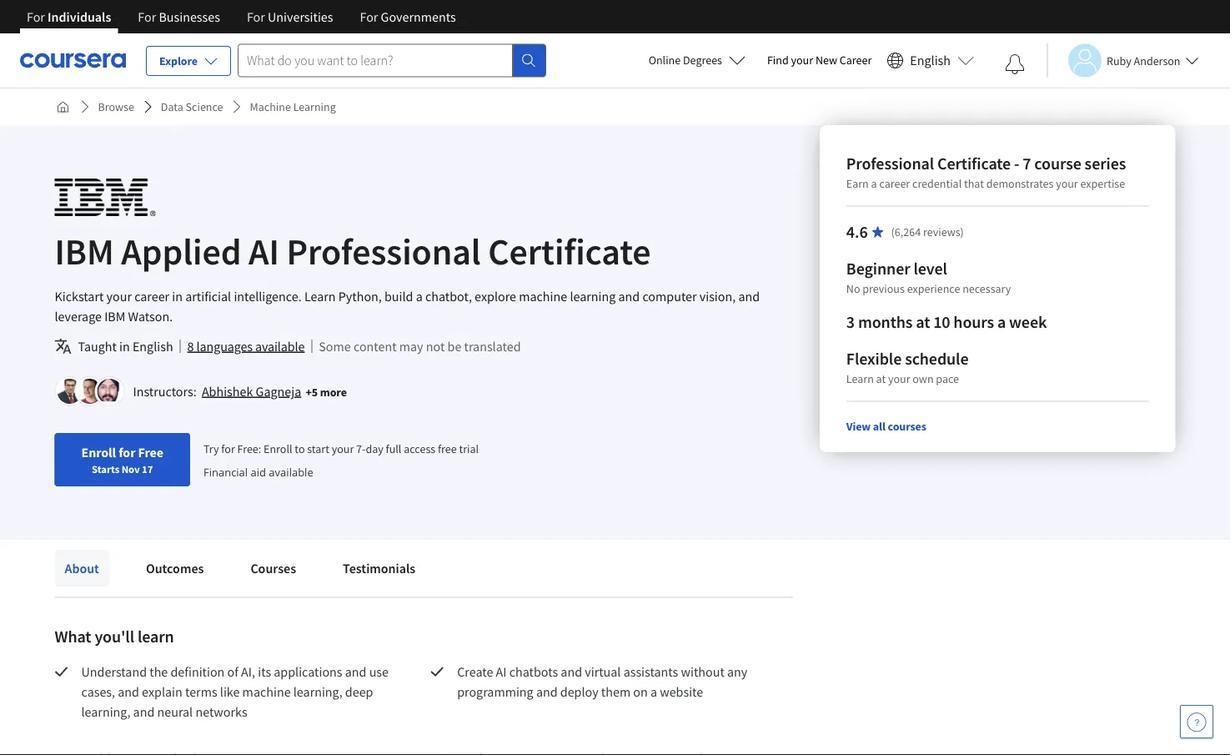 Task type: locate. For each thing, give the bounding box(es) containing it.
career up watson. at left
[[134, 288, 169, 305]]

a left week
[[998, 312, 1006, 332]]

cases,
[[81, 683, 115, 700]]

career
[[880, 176, 910, 191], [134, 288, 169, 305]]

certificate up learning
[[488, 228, 651, 274]]

0 vertical spatial learning,
[[293, 683, 343, 700]]

professional up earn
[[847, 153, 935, 174]]

ibm
[[55, 228, 114, 274], [104, 308, 125, 325]]

english right career
[[911, 52, 951, 69]]

1 horizontal spatial certificate
[[938, 153, 1011, 174]]

english inside 'button'
[[911, 52, 951, 69]]

0 horizontal spatial career
[[134, 288, 169, 305]]

ai up intelligence.
[[249, 228, 279, 274]]

in left artificial
[[172, 288, 183, 305]]

you'll
[[95, 626, 134, 647]]

machine
[[250, 99, 291, 114]]

your left own
[[889, 371, 911, 386]]

applied
[[121, 228, 241, 274]]

None search field
[[238, 44, 547, 77]]

use
[[369, 663, 389, 680]]

pace
[[936, 371, 960, 386]]

own
[[913, 371, 934, 386]]

create ai chatbots and virtual assistants without any programming and deploy them on a website
[[457, 663, 750, 700]]

and up deploy
[[561, 663, 582, 680]]

learning, down "cases,"
[[81, 703, 130, 720]]

at
[[916, 312, 931, 332], [877, 371, 886, 386]]

available up gagneja
[[255, 338, 305, 355]]

a right on at the bottom
[[651, 683, 658, 700]]

0 horizontal spatial at
[[877, 371, 886, 386]]

learn
[[304, 288, 336, 305], [847, 371, 874, 386]]

courses link
[[241, 550, 306, 587]]

for inside try for free: enroll to start your 7-day full access free trial financial aid available
[[221, 441, 235, 456]]

-
[[1015, 153, 1020, 174]]

for right try
[[221, 441, 235, 456]]

1 horizontal spatial professional
[[847, 153, 935, 174]]

machine down its
[[242, 683, 291, 700]]

for left universities
[[247, 8, 265, 25]]

and down explain
[[133, 703, 155, 720]]

your up watson. at left
[[106, 288, 132, 305]]

for up nov
[[119, 444, 136, 461]]

1 horizontal spatial machine
[[519, 288, 568, 305]]

0 vertical spatial at
[[916, 312, 931, 332]]

for left individuals
[[27, 8, 45, 25]]

career right earn
[[880, 176, 910, 191]]

of
[[227, 663, 239, 680]]

in right taught in the left of the page
[[119, 338, 130, 355]]

1 horizontal spatial in
[[172, 288, 183, 305]]

a inside professional certificate - 7 course series earn a career credential that demonstrates your expertise
[[872, 176, 877, 191]]

0 horizontal spatial for
[[119, 444, 136, 461]]

computer
[[643, 288, 697, 305]]

degrees
[[683, 53, 723, 68]]

enroll up starts at the bottom left of the page
[[81, 444, 116, 461]]

ai up programming at the bottom left of the page
[[496, 663, 507, 680]]

0 horizontal spatial enroll
[[81, 444, 116, 461]]

abhishek
[[202, 383, 253, 400]]

4 for from the left
[[360, 8, 378, 25]]

available inside 'button'
[[255, 338, 305, 355]]

0 vertical spatial professional
[[847, 153, 935, 174]]

certificate inside professional certificate - 7 course series earn a career credential that demonstrates your expertise
[[938, 153, 1011, 174]]

your left 7-
[[332, 441, 354, 456]]

find
[[768, 53, 789, 68]]

machine right explore
[[519, 288, 568, 305]]

0 horizontal spatial learning,
[[81, 703, 130, 720]]

certificate up the that at the top of the page
[[938, 153, 1011, 174]]

months
[[858, 312, 913, 332]]

networks
[[196, 703, 247, 720]]

watson.
[[128, 308, 173, 325]]

start
[[307, 441, 330, 456]]

1 horizontal spatial enroll
[[264, 441, 293, 456]]

3 months at 10 hours a week
[[847, 312, 1047, 332]]

individuals
[[48, 8, 111, 25]]

machine inside understand the definition of ai, its applications and use cases, and explain terms like machine learning, deep learning, and neural networks
[[242, 683, 291, 700]]

languages
[[197, 338, 253, 355]]

1 horizontal spatial english
[[911, 52, 951, 69]]

0 vertical spatial available
[[255, 338, 305, 355]]

any
[[728, 663, 748, 680]]

kickstart
[[55, 288, 104, 305]]

the
[[150, 663, 168, 680]]

some content may not be translated
[[319, 338, 521, 355]]

english down watson. at left
[[133, 338, 173, 355]]

professional
[[847, 153, 935, 174], [287, 228, 481, 274]]

for inside 'enroll for free starts nov 17'
[[119, 444, 136, 461]]

1 vertical spatial at
[[877, 371, 886, 386]]

1 vertical spatial english
[[133, 338, 173, 355]]

for
[[221, 441, 235, 456], [119, 444, 136, 461]]

0 vertical spatial ai
[[249, 228, 279, 274]]

trial
[[459, 441, 479, 456]]

at left 10
[[916, 312, 931, 332]]

1 horizontal spatial career
[[880, 176, 910, 191]]

assistants
[[624, 663, 679, 680]]

and right learning
[[619, 288, 640, 305]]

translated
[[464, 338, 521, 355]]

enroll
[[264, 441, 293, 456], [81, 444, 116, 461]]

python,
[[339, 288, 382, 305]]

access
[[404, 441, 436, 456]]

browse
[[98, 99, 134, 114]]

coursera image
[[20, 47, 126, 74]]

them
[[601, 683, 631, 700]]

anderson
[[1134, 53, 1181, 68]]

learn down flexible
[[847, 371, 874, 386]]

0 horizontal spatial in
[[119, 338, 130, 355]]

available down 'to'
[[269, 464, 313, 479]]

1 horizontal spatial learning,
[[293, 683, 343, 700]]

0 horizontal spatial learn
[[304, 288, 336, 305]]

0 vertical spatial english
[[911, 52, 951, 69]]

for for businesses
[[138, 8, 156, 25]]

0 horizontal spatial certificate
[[488, 228, 651, 274]]

ai inside create ai chatbots and virtual assistants without any programming and deploy them on a website
[[496, 663, 507, 680]]

enroll inside 'enroll for free starts nov 17'
[[81, 444, 116, 461]]

ai,
[[241, 663, 255, 680]]

earn
[[847, 176, 869, 191]]

ibm up taught in english
[[104, 308, 125, 325]]

learning,
[[293, 683, 343, 700], [81, 703, 130, 720]]

reviews)
[[924, 224, 964, 239]]

1 horizontal spatial for
[[221, 441, 235, 456]]

rav ahuja image
[[97, 379, 122, 404]]

learning, down applications at the left bottom
[[293, 683, 343, 700]]

0 vertical spatial in
[[172, 288, 183, 305]]

expertise
[[1081, 176, 1126, 191]]

1 vertical spatial career
[[134, 288, 169, 305]]

terms
[[185, 683, 217, 700]]

demonstrates
[[987, 176, 1054, 191]]

your
[[791, 53, 814, 68], [1056, 176, 1079, 191], [106, 288, 132, 305], [889, 371, 911, 386], [332, 441, 354, 456]]

english button
[[881, 33, 981, 88]]

0 vertical spatial certificate
[[938, 153, 1011, 174]]

a right earn
[[872, 176, 877, 191]]

necessary
[[963, 281, 1012, 296]]

machine
[[519, 288, 568, 305], [242, 683, 291, 700]]

a inside create ai chatbots and virtual assistants without any programming and deploy them on a website
[[651, 683, 658, 700]]

gagneja
[[256, 383, 301, 400]]

career
[[840, 53, 872, 68]]

1 vertical spatial ibm
[[104, 308, 125, 325]]

for for individuals
[[27, 8, 45, 25]]

enroll left 'to'
[[264, 441, 293, 456]]

view all courses
[[847, 419, 927, 434]]

3 for from the left
[[247, 8, 265, 25]]

data science link
[[154, 92, 230, 122]]

your right find
[[791, 53, 814, 68]]

0 vertical spatial learn
[[304, 288, 336, 305]]

professional up build
[[287, 228, 481, 274]]

financial
[[204, 464, 248, 479]]

businesses
[[159, 8, 220, 25]]

a right build
[[416, 288, 423, 305]]

ibm up "kickstart"
[[55, 228, 114, 274]]

0 vertical spatial career
[[880, 176, 910, 191]]

1 vertical spatial available
[[269, 464, 313, 479]]

at down flexible
[[877, 371, 886, 386]]

1 horizontal spatial ai
[[496, 663, 507, 680]]

english
[[911, 52, 951, 69], [133, 338, 173, 355]]

1 vertical spatial ai
[[496, 663, 507, 680]]

your down the course
[[1056, 176, 1079, 191]]

help center image
[[1187, 712, 1207, 732]]

certificate
[[938, 153, 1011, 174], [488, 228, 651, 274]]

your inside kickstart your career in artificial intelligence. learn python, build a chatbot, explore machine learning and computer vision, and leverage ibm watson.
[[106, 288, 132, 305]]

nov
[[122, 462, 140, 476]]

universities
[[268, 8, 333, 25]]

7
[[1023, 153, 1032, 174]]

0 vertical spatial machine
[[519, 288, 568, 305]]

new
[[816, 53, 838, 68]]

instructors:
[[133, 383, 197, 400]]

view all courses link
[[847, 419, 927, 434]]

courses
[[888, 419, 927, 434]]

outcomes link
[[136, 550, 214, 587]]

machine inside kickstart your career in artificial intelligence. learn python, build a chatbot, explore machine learning and computer vision, and leverage ibm watson.
[[519, 288, 568, 305]]

financial aid available button
[[204, 464, 313, 479]]

credential
[[913, 176, 962, 191]]

home image
[[56, 100, 70, 113]]

1 for from the left
[[27, 8, 45, 25]]

about
[[65, 560, 99, 577]]

0 horizontal spatial english
[[133, 338, 173, 355]]

for for governments
[[360, 8, 378, 25]]

browse link
[[91, 92, 141, 122]]

2 for from the left
[[138, 8, 156, 25]]

like
[[220, 683, 240, 700]]

try for free: enroll to start your 7-day full access free trial financial aid available
[[204, 441, 479, 479]]

1 vertical spatial learn
[[847, 371, 874, 386]]

for up 'what do you want to learn?' text field
[[360, 8, 378, 25]]

and up deep at the left
[[345, 663, 367, 680]]

your inside flexible schedule learn at your own pace
[[889, 371, 911, 386]]

be
[[448, 338, 462, 355]]

1 vertical spatial machine
[[242, 683, 291, 700]]

online
[[649, 53, 681, 68]]

for left the businesses
[[138, 8, 156, 25]]

1 horizontal spatial learn
[[847, 371, 874, 386]]

0 horizontal spatial machine
[[242, 683, 291, 700]]

1 vertical spatial professional
[[287, 228, 481, 274]]

learn left python,
[[304, 288, 336, 305]]



Task type: describe. For each thing, give the bounding box(es) containing it.
more
[[320, 384, 347, 399]]

aid
[[251, 464, 266, 479]]

vision,
[[700, 288, 736, 305]]

professional certificate - 7 course series earn a career credential that demonstrates your expertise
[[847, 153, 1127, 191]]

website
[[660, 683, 704, 700]]

joseph santarcangelo image
[[77, 379, 102, 404]]

deploy
[[560, 683, 599, 700]]

ibm inside kickstart your career in artificial intelligence. learn python, build a chatbot, explore machine learning and computer vision, and leverage ibm watson.
[[104, 308, 125, 325]]

What do you want to learn? text field
[[238, 44, 513, 77]]

17
[[142, 462, 153, 476]]

at inside flexible schedule learn at your own pace
[[877, 371, 886, 386]]

its
[[258, 663, 271, 680]]

for for universities
[[247, 8, 265, 25]]

deep
[[345, 683, 373, 700]]

ibm applied ai professional certificate
[[55, 228, 651, 274]]

free
[[438, 441, 457, 456]]

view
[[847, 419, 871, 434]]

governments
[[381, 8, 456, 25]]

0 horizontal spatial professional
[[287, 228, 481, 274]]

learn inside kickstart your career in artificial intelligence. learn python, build a chatbot, explore machine learning and computer vision, and leverage ibm watson.
[[304, 288, 336, 305]]

starts
[[92, 462, 119, 476]]

without
[[681, 663, 725, 680]]

all
[[873, 419, 886, 434]]

explore button
[[146, 46, 231, 76]]

8 languages available button
[[187, 336, 305, 356]]

beginner level no previous experience necessary
[[847, 258, 1012, 296]]

abhishek gagneja image
[[57, 379, 82, 404]]

0 vertical spatial ibm
[[55, 228, 114, 274]]

content
[[354, 338, 397, 355]]

machine learning
[[250, 99, 336, 114]]

7-
[[356, 441, 366, 456]]

ruby
[[1107, 53, 1132, 68]]

show notifications image
[[1005, 54, 1025, 74]]

8 languages available
[[187, 338, 305, 355]]

try
[[204, 441, 219, 456]]

may
[[399, 338, 424, 355]]

find your new career link
[[759, 50, 881, 71]]

1 horizontal spatial at
[[916, 312, 931, 332]]

intelligence.
[[234, 288, 302, 305]]

for for try
[[221, 441, 235, 456]]

leverage
[[55, 308, 102, 325]]

your inside try for free: enroll to start your 7-day full access free trial financial aid available
[[332, 441, 354, 456]]

data science
[[161, 99, 223, 114]]

(6,264
[[892, 224, 921, 239]]

online degrees button
[[635, 42, 759, 78]]

neural
[[157, 703, 193, 720]]

learning
[[293, 99, 336, 114]]

learn inside flexible schedule learn at your own pace
[[847, 371, 874, 386]]

available inside try for free: enroll to start your 7-day full access free trial financial aid available
[[269, 464, 313, 479]]

flexible
[[847, 348, 902, 369]]

1 vertical spatial certificate
[[488, 228, 651, 274]]

understand
[[81, 663, 147, 680]]

1 vertical spatial in
[[119, 338, 130, 355]]

free:
[[237, 441, 261, 456]]

1 vertical spatial learning,
[[81, 703, 130, 720]]

and right vision,
[[739, 288, 760, 305]]

career inside professional certificate - 7 course series earn a career credential that demonstrates your expertise
[[880, 176, 910, 191]]

course
[[1035, 153, 1082, 174]]

10
[[934, 312, 951, 332]]

abhishek gagneja link
[[202, 383, 301, 400]]

chatbot,
[[425, 288, 472, 305]]

explain
[[142, 683, 183, 700]]

online degrees
[[649, 53, 723, 68]]

schedule
[[905, 348, 969, 369]]

learning
[[570, 288, 616, 305]]

data
[[161, 99, 183, 114]]

free
[[138, 444, 163, 461]]

for for enroll
[[119, 444, 136, 461]]

outcomes
[[146, 560, 204, 577]]

about link
[[55, 550, 109, 587]]

no
[[847, 281, 861, 296]]

your inside professional certificate - 7 course series earn a career credential that demonstrates your expertise
[[1056, 176, 1079, 191]]

find your new career
[[768, 53, 872, 68]]

testimonials link
[[333, 550, 426, 587]]

kickstart your career in artificial intelligence. learn python, build a chatbot, explore machine learning and computer vision, and leverage ibm watson.
[[55, 288, 760, 325]]

+5 more button
[[306, 383, 347, 400]]

enroll inside try for free: enroll to start your 7-day full access free trial financial aid available
[[264, 441, 293, 456]]

ibm image
[[55, 179, 156, 216]]

(6,264 reviews)
[[892, 224, 964, 239]]

for governments
[[360, 8, 456, 25]]

in inside kickstart your career in artificial intelligence. learn python, build a chatbot, explore machine learning and computer vision, and leverage ibm watson.
[[172, 288, 183, 305]]

create
[[457, 663, 493, 680]]

and down chatbots
[[536, 683, 558, 700]]

4.6
[[847, 222, 868, 242]]

ruby anderson button
[[1047, 44, 1199, 77]]

and down understand
[[118, 683, 139, 700]]

hours
[[954, 312, 995, 332]]

on
[[634, 683, 648, 700]]

ruby anderson
[[1107, 53, 1181, 68]]

week
[[1010, 312, 1047, 332]]

professional inside professional certificate - 7 course series earn a career credential that demonstrates your expertise
[[847, 153, 935, 174]]

series
[[1085, 153, 1127, 174]]

definition
[[171, 663, 225, 680]]

0 horizontal spatial ai
[[249, 228, 279, 274]]

a inside kickstart your career in artificial intelligence. learn python, build a chatbot, explore machine learning and computer vision, and leverage ibm watson.
[[416, 288, 423, 305]]

learn
[[138, 626, 174, 647]]

banner navigation
[[13, 0, 469, 33]]

not
[[426, 338, 445, 355]]

career inside kickstart your career in artificial intelligence. learn python, build a chatbot, explore machine learning and computer vision, and leverage ibm watson.
[[134, 288, 169, 305]]

virtual
[[585, 663, 621, 680]]

to
[[295, 441, 305, 456]]

artificial
[[185, 288, 231, 305]]

applications
[[274, 663, 343, 680]]



Task type: vqa. For each thing, say whether or not it's contained in the screenshot.
ENGLISH
yes



